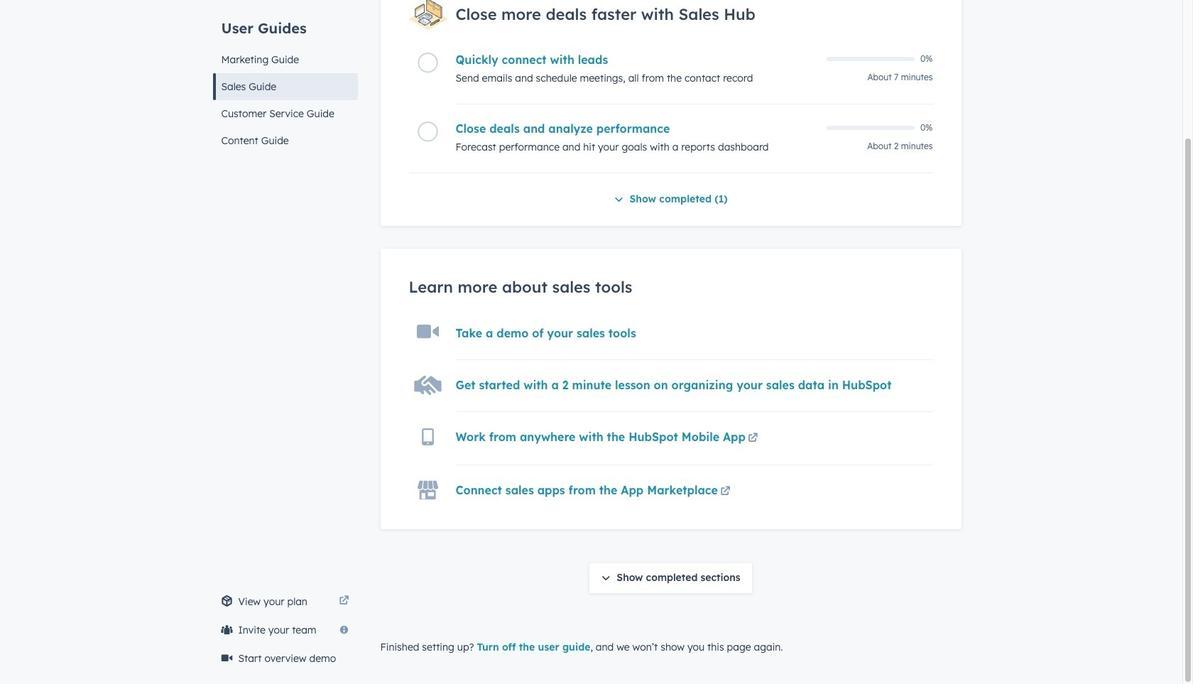 Task type: describe. For each thing, give the bounding box(es) containing it.
2 link opens in a new window image from the top
[[721, 487, 731, 497]]

1 link opens in a new window image from the top
[[721, 484, 731, 501]]



Task type: vqa. For each thing, say whether or not it's contained in the screenshot.
"Score over time" button
no



Task type: locate. For each thing, give the bounding box(es) containing it.
link opens in a new window image
[[721, 484, 731, 501], [721, 487, 731, 497]]

user guides element
[[213, 0, 358, 154]]

link opens in a new window image
[[748, 430, 758, 447], [748, 433, 758, 444], [339, 593, 349, 610], [339, 596, 349, 607]]



